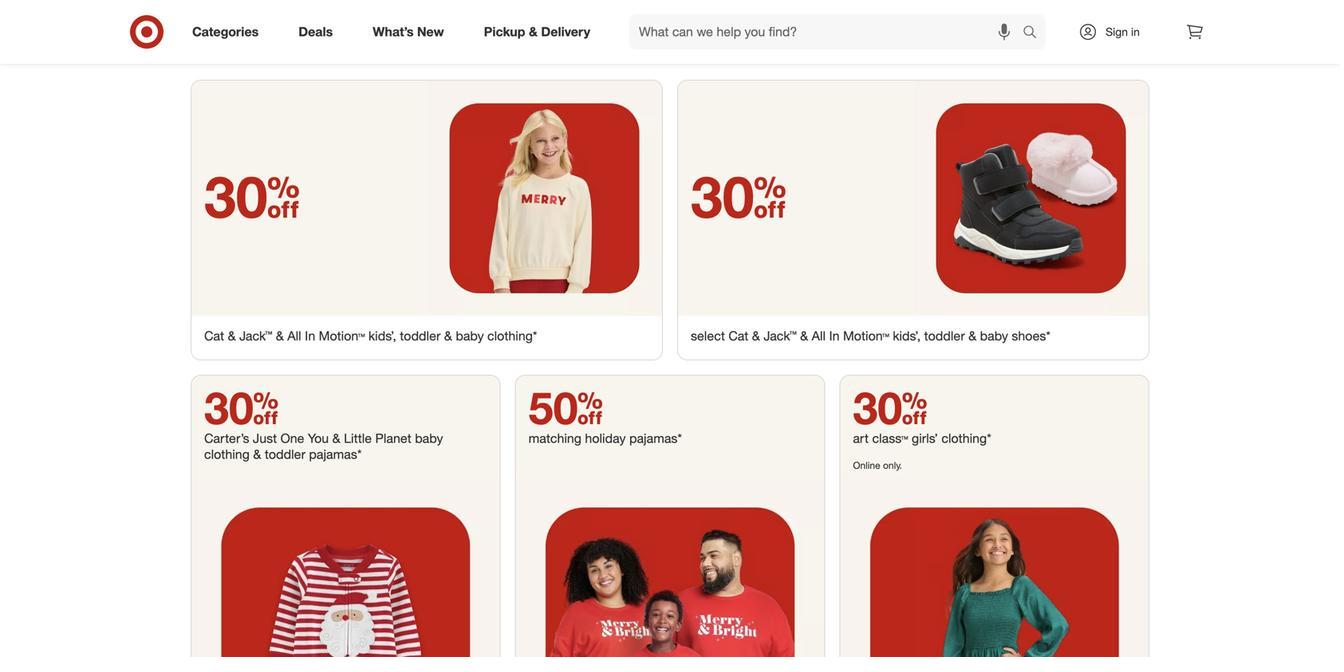 Task type: describe. For each thing, give the bounding box(es) containing it.
1 kids', from the left
[[369, 328, 396, 344]]

new
[[417, 24, 444, 40]]

toddler for 30
[[265, 447, 306, 462]]

boys' shoes
[[802, 46, 864, 60]]

search
[[1016, 26, 1054, 41]]

shoes for boys' shoes
[[833, 46, 864, 60]]

1 motion from the left
[[319, 328, 358, 344]]

girls'
[[640, 46, 665, 60]]

1 in from the left
[[305, 328, 315, 344]]

30 art class ™ girls' clothing*
[[853, 381, 992, 447]]

holiday
[[585, 431, 626, 447]]

art
[[853, 431, 869, 447]]

you
[[308, 431, 329, 447]]

2 jack from the left
[[764, 328, 790, 344]]

1 cat from the left
[[204, 328, 224, 344]]

girls' shoes link
[[589, 0, 752, 62]]

girls'
[[912, 431, 938, 447]]

50 matching holiday pajamas*
[[529, 381, 682, 447]]

online only.
[[853, 460, 902, 472]]

select
[[691, 328, 725, 344]]

30 carter's just one you & little planet baby clothing & toddler pajamas*
[[204, 381, 443, 462]]

online
[[853, 460, 881, 472]]

™ inside 30 art class ™ girls' clothing*
[[902, 431, 909, 447]]

50
[[529, 381, 603, 435]]

what's
[[373, 24, 414, 40]]

sign in
[[1106, 25, 1140, 39]]

clothing* inside 30 art class ™ girls' clothing*
[[942, 431, 992, 447]]

only.
[[883, 460, 902, 472]]

categories
[[192, 24, 259, 40]]

search button
[[1016, 14, 1054, 53]]

matching
[[529, 431, 582, 447]]

categories link
[[179, 14, 279, 49]]

pickup & delivery link
[[471, 14, 610, 49]]

clothing
[[204, 447, 250, 462]]

just
[[253, 431, 277, 447]]



Task type: locate. For each thing, give the bounding box(es) containing it.
shoes for girls' shoes
[[669, 46, 700, 60]]

1 horizontal spatial toddler
[[400, 328, 441, 344]]

1 vertical spatial clothing*
[[942, 431, 992, 447]]

1 horizontal spatial all
[[812, 328, 826, 344]]

all
[[287, 328, 301, 344], [812, 328, 826, 344]]

what's new
[[373, 24, 444, 40]]

2 motion from the left
[[843, 328, 883, 344]]

What can we help you find? suggestions appear below search field
[[630, 14, 1027, 49]]

1 vertical spatial baby
[[415, 431, 443, 447]]

one
[[281, 431, 304, 447]]

30 inside 30 art class ™ girls' clothing*
[[853, 381, 928, 435]]

2 all from the left
[[812, 328, 826, 344]]

deals
[[299, 24, 333, 40]]

planet
[[375, 431, 412, 447]]

1 horizontal spatial kids',
[[893, 328, 921, 344]]

2 in from the left
[[830, 328, 840, 344]]

kids',
[[369, 328, 396, 344], [893, 328, 921, 344]]

&
[[529, 24, 538, 40], [228, 328, 236, 344], [276, 328, 284, 344], [444, 328, 452, 344], [752, 328, 760, 344], [800, 328, 809, 344], [969, 328, 977, 344], [332, 431, 341, 447], [253, 447, 261, 462]]

baby
[[456, 328, 484, 344], [415, 431, 443, 447]]

1 horizontal spatial shoes
[[833, 46, 864, 60]]

toddler
[[400, 328, 441, 344], [925, 328, 965, 344], [265, 447, 306, 462]]

motion
[[319, 328, 358, 344], [843, 328, 883, 344]]

0 horizontal spatial cat
[[204, 328, 224, 344]]

2 kids', from the left
[[893, 328, 921, 344]]

1 shoes from the left
[[669, 46, 700, 60]]

1 horizontal spatial clothing*
[[942, 431, 992, 447]]

30
[[204, 162, 300, 231], [691, 162, 787, 231], [204, 381, 279, 435], [853, 381, 928, 435]]

pajamas* inside 50 matching holiday pajamas*
[[630, 431, 682, 447]]

0 vertical spatial baby
[[456, 328, 484, 344]]

0 horizontal spatial shoes
[[669, 46, 700, 60]]

toddler for select
[[925, 328, 965, 344]]

sign
[[1106, 25, 1128, 39]]

class
[[873, 431, 902, 447]]

jack
[[239, 328, 265, 344], [764, 328, 790, 344]]

0 horizontal spatial clothing*
[[488, 328, 537, 344]]

what's new link
[[359, 14, 464, 49]]

select cat & jack ™ & all in motion ™ kids', toddler & baby shoes*
[[691, 328, 1051, 344]]

™
[[265, 328, 272, 344], [358, 328, 365, 344], [790, 328, 797, 344], [883, 328, 890, 344], [902, 431, 909, 447]]

shoes right girls'
[[669, 46, 700, 60]]

2 shoes from the left
[[833, 46, 864, 60]]

0 horizontal spatial baby
[[415, 431, 443, 447]]

30 inside 30 carter's just one you & little planet baby clothing & toddler pajamas*
[[204, 381, 279, 435]]

sign in link
[[1065, 14, 1165, 49]]

2 cat from the left
[[729, 328, 749, 344]]

delivery
[[541, 24, 591, 40]]

0 horizontal spatial in
[[305, 328, 315, 344]]

carter's
[[204, 431, 249, 447]]

pajamas*
[[630, 431, 682, 447], [309, 447, 362, 462]]

pajamas* down you
[[309, 447, 362, 462]]

1 jack from the left
[[239, 328, 265, 344]]

pickup & delivery
[[484, 24, 591, 40]]

0 horizontal spatial jack
[[239, 328, 265, 344]]

in
[[305, 328, 315, 344], [830, 328, 840, 344]]

pickup
[[484, 24, 526, 40]]

1 all from the left
[[287, 328, 301, 344]]

pajamas* inside 30 carter's just one you & little planet baby clothing & toddler pajamas*
[[309, 447, 362, 462]]

baby inside 30 carter's just one you & little planet baby clothing & toddler pajamas*
[[415, 431, 443, 447]]

baby shoes*
[[980, 328, 1051, 344]]

0 vertical spatial clothing*
[[488, 328, 537, 344]]

clothing*
[[488, 328, 537, 344], [942, 431, 992, 447]]

toddler inside 30 carter's just one you & little planet baby clothing & toddler pajamas*
[[265, 447, 306, 462]]

1 horizontal spatial motion
[[843, 328, 883, 344]]

0 horizontal spatial pajamas*
[[309, 447, 362, 462]]

1 horizontal spatial baby
[[456, 328, 484, 344]]

1 horizontal spatial jack
[[764, 328, 790, 344]]

girls' shoes
[[640, 46, 700, 60]]

deals link
[[285, 14, 353, 49]]

1 horizontal spatial pajamas*
[[630, 431, 682, 447]]

in
[[1132, 25, 1140, 39]]

cat
[[204, 328, 224, 344], [729, 328, 749, 344]]

0 horizontal spatial motion
[[319, 328, 358, 344]]

0 horizontal spatial toddler
[[265, 447, 306, 462]]

cat & jack ™ & all in motion ™ kids', toddler & baby clothing*
[[204, 328, 537, 344]]

shoes right boys'
[[833, 46, 864, 60]]

little
[[344, 431, 372, 447]]

0 horizontal spatial kids',
[[369, 328, 396, 344]]

0 horizontal spatial all
[[287, 328, 301, 344]]

pajamas* right holiday on the left bottom
[[630, 431, 682, 447]]

1 vertical spatial pajamas*
[[309, 447, 362, 462]]

boys' shoes link
[[752, 0, 915, 62]]

shoes
[[669, 46, 700, 60], [833, 46, 864, 60]]

2 horizontal spatial toddler
[[925, 328, 965, 344]]

boys'
[[802, 46, 830, 60]]

0 vertical spatial pajamas*
[[630, 431, 682, 447]]

1 horizontal spatial in
[[830, 328, 840, 344]]

1 horizontal spatial cat
[[729, 328, 749, 344]]



Task type: vqa. For each thing, say whether or not it's contained in the screenshot.
Being Frenshe Coconut & Soy Wax Reset Candle with Essential Oils - Cashmere Vanilla - 7oz
no



